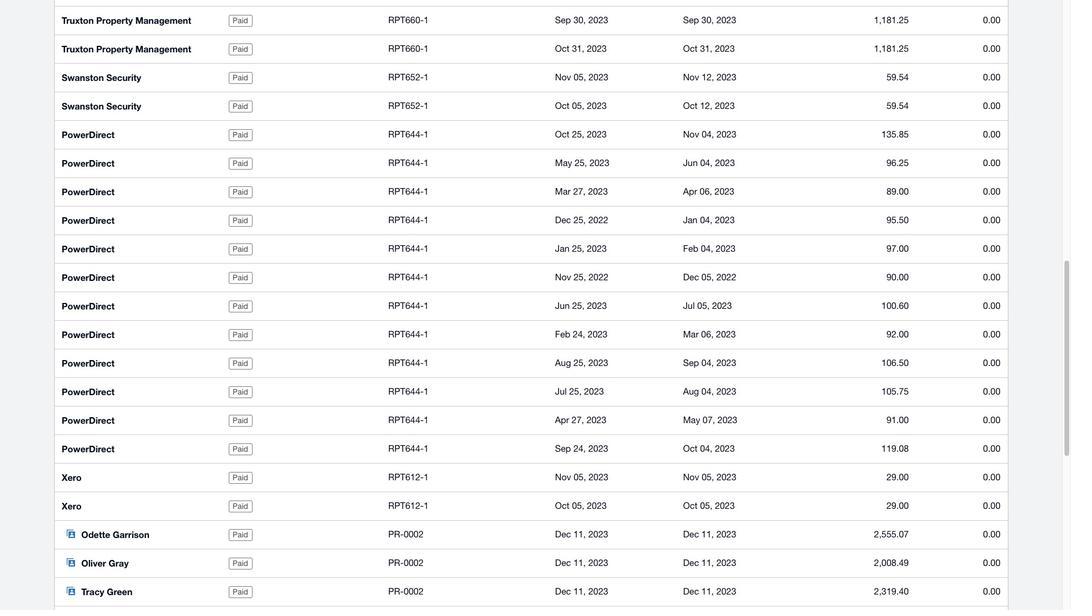 Task type: vqa. For each thing, say whether or not it's contained in the screenshot.
the Paid related to Nov 05, 2023's Xero link
yes



Task type: describe. For each thing, give the bounding box(es) containing it.
rpt644-1 for oct 25, 2023
[[388, 129, 429, 139]]

powerdirect for jun 25, 2023
[[62, 301, 115, 312]]

25, for jul
[[569, 387, 582, 397]]

rpt644-1 for jul 25, 2023
[[388, 387, 429, 397]]

0.00 for oct 05, 2023's swanston security link
[[984, 101, 1001, 111]]

3 paid from the top
[[233, 73, 248, 82]]

jul 25, 2023
[[555, 387, 604, 397]]

25, for oct
[[572, 129, 585, 139]]

rpt612-1 for nov 05, 2023
[[388, 473, 429, 483]]

oct 12, 2023
[[683, 101, 735, 111]]

rpt644-1 link for feb 24, 2023
[[388, 328, 541, 342]]

odette garrison link
[[55, 521, 221, 549]]

1 oct 31, 2023 from the left
[[555, 44, 607, 54]]

0.00 for powerdirect link corresponding to sep 24, 2023
[[984, 444, 1001, 454]]

0.00 for powerdirect link associated with aug 25, 2023
[[984, 358, 1001, 368]]

rpt644- for oct
[[388, 129, 424, 139]]

11 paid from the top
[[233, 302, 248, 311]]

rpt660- for sep
[[388, 15, 424, 25]]

2,008.49
[[874, 558, 909, 569]]

odette
[[81, 530, 110, 541]]

25, for jun
[[572, 301, 585, 311]]

rpt644- for mar
[[388, 187, 424, 197]]

6 paid from the top
[[233, 159, 248, 168]]

truxton property management for sep 30, 2023
[[62, 15, 191, 26]]

powerdirect for dec 25, 2022
[[62, 215, 115, 226]]

25, for aug
[[574, 358, 586, 368]]

1 31, from the left
[[572, 44, 585, 54]]

04, for feb
[[701, 244, 714, 254]]

powerdirect for nov 25, 2022
[[62, 272, 115, 283]]

property for sep
[[96, 15, 133, 26]]

oct 05, 2023 for xero
[[555, 501, 607, 511]]

apr 27, 2023
[[555, 415, 607, 426]]

pr- for tracy green
[[388, 587, 404, 597]]

1 for apr 06, 2023
[[424, 187, 429, 197]]

18 paid from the top
[[233, 502, 248, 511]]

xero for oct 05, 2023
[[62, 501, 82, 512]]

powerdirect link for sep 24, 2023
[[55, 435, 221, 464]]

powerdirect link for oct 25, 2023
[[55, 120, 221, 149]]

13 paid from the top
[[233, 359, 248, 368]]

17 0.00 from the top
[[984, 473, 1001, 483]]

1 sep 30, 2023 from the left
[[555, 15, 609, 25]]

0.00 for powerdirect link related to jan 25, 2023
[[984, 244, 1001, 254]]

oliver
[[81, 558, 106, 569]]

1 for jul 05, 2023
[[424, 301, 429, 311]]

0.00 for powerdirect link corresponding to apr 27, 2023
[[984, 415, 1001, 426]]

garrison
[[113, 530, 150, 541]]

rpt644-1 link for may 25, 2023
[[388, 156, 541, 170]]

8 paid from the top
[[233, 216, 248, 225]]

aug 25, 2023
[[555, 358, 609, 368]]

0.00 for oliver gray link on the left bottom of the page
[[984, 558, 1001, 569]]

rpt644-1 link for sep 24, 2023
[[388, 442, 541, 457]]

4 paid from the top
[[233, 102, 248, 111]]

powerdirect for aug 25, 2023
[[62, 358, 115, 369]]

rpt644-1 for sep 24, 2023
[[388, 444, 429, 454]]

truxton property management link for oct 31, 2023
[[55, 35, 221, 63]]

rpt612-1 link for oct 05, 2023
[[388, 499, 541, 514]]

swanston security link for oct 05, 2023
[[55, 92, 221, 120]]

59.54 for nov 12, 2023
[[887, 72, 909, 82]]

dec 05, 2022
[[683, 272, 737, 282]]

property for oct
[[96, 44, 133, 54]]

swanston for oct 05, 2023
[[62, 101, 104, 111]]

27, for mar
[[573, 187, 586, 197]]

2 0.00 from the top
[[984, 44, 1001, 54]]

rpt644-1 for may 25, 2023
[[388, 158, 429, 168]]

feb 24, 2023
[[555, 330, 608, 340]]

rpt644-1 for mar 27, 2023
[[388, 187, 429, 197]]

tracy green
[[81, 587, 133, 598]]

rpt644-1 link for jan 25, 2023
[[388, 242, 541, 256]]

jul for jul 25, 2023
[[555, 387, 567, 397]]

mar for mar 06, 2023
[[683, 330, 699, 340]]

0.00 for swanston security link for nov 05, 2023
[[984, 72, 1001, 82]]

25, for jan
[[572, 244, 585, 254]]

apr 06, 2023
[[683, 187, 735, 197]]

19 paid from the top
[[233, 531, 248, 540]]

may 25, 2023
[[555, 158, 610, 168]]

04, for jan
[[700, 215, 713, 225]]

2,319.40
[[874, 587, 909, 597]]

nov 12, 2023
[[683, 72, 737, 82]]

powerdirect for apr 27, 2023
[[62, 415, 115, 426]]

pr- for odette garrison
[[388, 530, 404, 540]]

oct 05, 2023 for swanston security
[[555, 101, 607, 111]]

rpt652-1 link for nov 05, 2023
[[388, 70, 541, 85]]

truxton property management for oct 31, 2023
[[62, 44, 191, 54]]

rpt652- for nov
[[388, 72, 424, 82]]

powerdirect link for dec 25, 2022
[[55, 206, 221, 235]]

18 0.00 from the top
[[984, 501, 1001, 511]]

25, for nov
[[574, 272, 586, 282]]

rpt644- for may
[[388, 158, 424, 168]]

management for sep 30, 2023
[[135, 15, 191, 26]]

10 paid from the top
[[233, 274, 248, 283]]

pr- for oliver gray
[[388, 558, 404, 569]]

1 for jan 04, 2023
[[424, 215, 429, 225]]

powerdirect link for apr 27, 2023
[[55, 406, 221, 435]]

21 paid from the top
[[233, 588, 248, 597]]

odette garrison
[[81, 530, 150, 541]]

0.00 for tracy green link
[[984, 587, 1001, 597]]

2 paid from the top
[[233, 45, 248, 54]]

04, for oct
[[700, 444, 713, 454]]

0.00 for powerdirect link related to mar 27, 2023
[[984, 187, 1001, 197]]

rpt644-1 link for oct 25, 2023
[[388, 128, 541, 142]]

swanston security for oct 05, 2023
[[62, 101, 141, 111]]

2 sep 30, 2023 from the left
[[683, 15, 737, 25]]

91.00
[[887, 415, 909, 426]]

oliver gray
[[81, 558, 129, 569]]

1 30, from the left
[[574, 15, 586, 25]]

07,
[[703, 415, 715, 426]]

5 paid from the top
[[233, 131, 248, 140]]

15 paid from the top
[[233, 417, 248, 426]]

swanston for nov 05, 2023
[[62, 72, 104, 83]]

rpt612-1 link for nov 05, 2023
[[388, 471, 541, 485]]

may for may 07, 2023
[[683, 415, 701, 426]]

pr-0002 for tracy green
[[388, 587, 424, 597]]

135.85
[[882, 129, 909, 139]]

06, for mar
[[702, 330, 714, 340]]

1 0.00 from the top
[[984, 15, 1001, 25]]

2022 for nov 25, 2022
[[589, 272, 609, 282]]

2022 for dec 05, 2022
[[717, 272, 737, 282]]

rpt652-1 link for oct 05, 2023
[[388, 99, 541, 113]]

2 30, from the left
[[702, 15, 714, 25]]

2 oct 31, 2023 from the left
[[683, 44, 735, 54]]

mar 27, 2023
[[555, 187, 608, 197]]

rpt644-1 for feb 24, 2023
[[388, 330, 429, 340]]

2 31, from the left
[[700, 44, 713, 54]]

24, for feb
[[573, 330, 586, 340]]

oct 04, 2023
[[683, 444, 735, 454]]



Task type: locate. For each thing, give the bounding box(es) containing it.
12, for nov
[[702, 72, 714, 82]]

96.25
[[887, 158, 909, 168]]

0 vertical spatial rpt660-
[[388, 15, 424, 25]]

gray
[[109, 558, 129, 569]]

nov 04, 2023
[[683, 129, 737, 139]]

0 vertical spatial truxton
[[62, 15, 94, 26]]

3 pr-0002 from the top
[[388, 587, 424, 597]]

13 1 from the top
[[424, 358, 429, 368]]

0 vertical spatial pr-
[[388, 530, 404, 540]]

1 pr-0002 link from the top
[[388, 528, 541, 542]]

xero
[[62, 473, 82, 483], [62, 501, 82, 512]]

1 vertical spatial 12,
[[700, 101, 713, 111]]

2022 down feb 04, 2023
[[717, 272, 737, 282]]

14 1 from the top
[[424, 387, 429, 397]]

rpt612- for oct
[[388, 501, 424, 511]]

jul 05, 2023
[[683, 301, 732, 311]]

1 xero link from the top
[[55, 464, 221, 492]]

tracy green link
[[55, 578, 221, 607]]

0 vertical spatial may
[[555, 158, 572, 168]]

24,
[[573, 330, 586, 340], [574, 444, 586, 454]]

0 horizontal spatial apr
[[555, 415, 569, 426]]

1 vertical spatial 24,
[[574, 444, 586, 454]]

9 powerdirect link from the top
[[55, 349, 221, 378]]

rpt644- for sep
[[388, 444, 424, 454]]

0 vertical spatial rpt660-1
[[388, 15, 429, 25]]

pr-0002 for odette garrison
[[388, 530, 424, 540]]

0 vertical spatial 59.54
[[887, 72, 909, 82]]

8 powerdirect link from the top
[[55, 321, 221, 349]]

0 vertical spatial pr-0002 link
[[388, 528, 541, 542]]

7 0.00 from the top
[[984, 187, 1001, 197]]

rpt644-1 link for aug 25, 2023
[[388, 356, 541, 371]]

0 vertical spatial rpt652-
[[388, 72, 424, 82]]

5 powerdirect from the top
[[62, 244, 115, 254]]

0 vertical spatial 27,
[[573, 187, 586, 197]]

swanston security link for nov 05, 2023
[[55, 63, 221, 92]]

jul
[[683, 301, 695, 311], [555, 387, 567, 397]]

jul for jul 05, 2023
[[683, 301, 695, 311]]

17 1 from the top
[[424, 473, 429, 483]]

jan 04, 2023
[[683, 215, 735, 225]]

0 vertical spatial rpt612-1
[[388, 473, 429, 483]]

0 vertical spatial truxton property management
[[62, 15, 191, 26]]

1 pr- from the top
[[388, 530, 404, 540]]

105.75
[[882, 387, 909, 397]]

20 0.00 from the top
[[984, 558, 1001, 569]]

rpt644-1 for apr 27, 2023
[[388, 415, 429, 426]]

04,
[[702, 129, 714, 139], [701, 158, 713, 168], [700, 215, 713, 225], [701, 244, 714, 254], [702, 358, 714, 368], [702, 387, 714, 397], [700, 444, 713, 454]]

green
[[107, 587, 133, 598]]

0.00 for powerdirect link for jul 25, 2023
[[984, 387, 1001, 397]]

jan 25, 2023
[[555, 244, 607, 254]]

jan down dec 25, 2022
[[555, 244, 570, 254]]

0 horizontal spatial feb
[[555, 330, 571, 340]]

1 horizontal spatial jun
[[683, 158, 698, 168]]

5 rpt644- from the top
[[388, 244, 424, 254]]

24, down apr 27, 2023
[[574, 444, 586, 454]]

95.50
[[887, 215, 909, 225]]

powerdirect for sep 24, 2023
[[62, 444, 115, 455]]

0.00 for powerdirect link corresponding to jun 25, 2023
[[984, 301, 1001, 311]]

2 security from the top
[[106, 101, 141, 111]]

25,
[[572, 129, 585, 139], [575, 158, 587, 168], [574, 215, 586, 225], [572, 244, 585, 254], [574, 272, 586, 282], [572, 301, 585, 311], [574, 358, 586, 368], [569, 387, 582, 397]]

1 for may 07, 2023
[[424, 415, 429, 426]]

1 for sep 30, 2023
[[424, 15, 429, 25]]

jun 25, 2023
[[555, 301, 607, 311]]

2 rpt612-1 from the top
[[388, 501, 429, 511]]

truxton property management link for sep 30, 2023
[[55, 6, 221, 35]]

1 vertical spatial rpt652-1
[[388, 101, 429, 111]]

powerdirect link for jun 25, 2023
[[55, 292, 221, 321]]

27, down the jul 25, 2023
[[572, 415, 584, 426]]

1 vertical spatial jun
[[555, 301, 570, 311]]

24, down jun 25, 2023
[[573, 330, 586, 340]]

0 vertical spatial jul
[[683, 301, 695, 311]]

sep 24, 2023
[[555, 444, 609, 454]]

0 vertical spatial 0002
[[404, 530, 424, 540]]

rpt644-1 for dec 25, 2022
[[388, 215, 429, 225]]

1 horizontal spatial may
[[683, 415, 701, 426]]

rpt660-1 link for sep 30, 2023
[[388, 13, 541, 27]]

1 rpt652-1 link from the top
[[388, 70, 541, 85]]

0.00 for powerdirect link corresponding to feb 24, 2023
[[984, 330, 1001, 340]]

0.00 for powerdirect link associated with nov 25, 2022
[[984, 272, 1001, 282]]

management for oct 31, 2023
[[135, 44, 191, 54]]

1 horizontal spatial oct 31, 2023
[[683, 44, 735, 54]]

06, down "jul 05, 2023" at the right of page
[[702, 330, 714, 340]]

16 paid from the top
[[233, 445, 248, 454]]

powerdirect for feb 24, 2023
[[62, 330, 115, 340]]

1 horizontal spatial jan
[[683, 215, 698, 225]]

10 rpt644- from the top
[[388, 387, 424, 397]]

truxton property management
[[62, 15, 191, 26], [62, 44, 191, 54]]

0 vertical spatial aug
[[555, 358, 571, 368]]

0 horizontal spatial 31,
[[572, 44, 585, 54]]

security for oct
[[106, 101, 141, 111]]

25, up jan 25, 2023
[[574, 215, 586, 225]]

tracy
[[81, 587, 104, 598]]

1 vertical spatial security
[[106, 101, 141, 111]]

3 pr-0002 link from the top
[[388, 585, 541, 600]]

powerdirect link for aug 25, 2023
[[55, 349, 221, 378]]

2 rpt660-1 from the top
[[388, 44, 429, 54]]

swanston
[[62, 72, 104, 83], [62, 101, 104, 111]]

1 horizontal spatial aug
[[683, 387, 699, 397]]

pr-0002 link
[[388, 528, 541, 542], [388, 557, 541, 571], [388, 585, 541, 600]]

0 horizontal spatial mar
[[555, 187, 571, 197]]

1 vertical spatial apr
[[555, 415, 569, 426]]

1 vertical spatial 0002
[[404, 558, 424, 569]]

rpt644- for apr
[[388, 415, 424, 426]]

0 horizontal spatial sep 30, 2023
[[555, 15, 609, 25]]

89.00
[[887, 187, 909, 197]]

rpt612-1 link
[[388, 471, 541, 485], [388, 499, 541, 514]]

1 vertical spatial pr-0002 link
[[388, 557, 541, 571]]

1 vertical spatial feb
[[555, 330, 571, 340]]

3 powerdirect link from the top
[[55, 178, 221, 206]]

1 vertical spatial 59.54
[[887, 101, 909, 111]]

powerdirect for mar 27, 2023
[[62, 187, 115, 197]]

1 for oct 04, 2023
[[424, 444, 429, 454]]

powerdirect link
[[55, 120, 221, 149], [55, 149, 221, 178], [55, 178, 221, 206], [55, 206, 221, 235], [55, 235, 221, 263], [55, 263, 221, 292], [55, 292, 221, 321], [55, 321, 221, 349], [55, 349, 221, 378], [55, 378, 221, 406], [55, 406, 221, 435], [55, 435, 221, 464]]

apr for apr 06, 2023
[[683, 187, 698, 197]]

7 rpt644-1 from the top
[[388, 301, 429, 311]]

swanston security
[[62, 72, 141, 83], [62, 101, 141, 111]]

may left 07,
[[683, 415, 701, 426]]

1 vertical spatial swanston security
[[62, 101, 141, 111]]

2 rpt644-1 link from the top
[[388, 156, 541, 170]]

1 vertical spatial pr-
[[388, 558, 404, 569]]

1 rpt652-1 from the top
[[388, 72, 429, 82]]

106.50
[[882, 358, 909, 368]]

1 vertical spatial rpt660-
[[388, 44, 424, 54]]

04, for nov
[[702, 129, 714, 139]]

1 vertical spatial mar
[[683, 330, 699, 340]]

04, for sep
[[702, 358, 714, 368]]

xero link up the odette garrison link in the left of the page
[[55, 464, 221, 492]]

grouped payslip icon image
[[66, 530, 75, 539], [66, 530, 75, 539], [66, 559, 75, 567], [66, 559, 75, 567], [66, 588, 75, 596], [66, 588, 75, 596]]

0 vertical spatial rpt612-
[[388, 473, 424, 483]]

9 0.00 from the top
[[984, 244, 1001, 254]]

powerdirect for jul 25, 2023
[[62, 387, 115, 398]]

nov 05, 2023
[[555, 72, 609, 82], [555, 473, 609, 483], [683, 473, 737, 483]]

powerdirect link for jul 25, 2023
[[55, 378, 221, 406]]

1 vertical spatial 1,181.25
[[874, 44, 909, 54]]

mar
[[555, 187, 571, 197], [683, 330, 699, 340]]

8 rpt644-1 from the top
[[388, 330, 429, 340]]

rpt644-1 for nov 25, 2022
[[388, 272, 429, 282]]

1 1,181.25 from the top
[[874, 15, 909, 25]]

1 truxton from the top
[[62, 15, 94, 26]]

oliver gray link
[[55, 549, 221, 578]]

25, up feb 24, 2023
[[572, 301, 585, 311]]

2 swanston security link from the top
[[55, 92, 221, 120]]

04, up apr 06, 2023
[[701, 158, 713, 168]]

30,
[[574, 15, 586, 25], [702, 15, 714, 25]]

1 horizontal spatial mar
[[683, 330, 699, 340]]

1 vertical spatial property
[[96, 44, 133, 54]]

14 paid from the top
[[233, 388, 248, 397]]

rpt644-
[[388, 129, 424, 139], [388, 158, 424, 168], [388, 187, 424, 197], [388, 215, 424, 225], [388, 244, 424, 254], [388, 272, 424, 282], [388, 301, 424, 311], [388, 330, 424, 340], [388, 358, 424, 368], [388, 387, 424, 397], [388, 415, 424, 426], [388, 444, 424, 454]]

29.00 for nov 05, 2023
[[887, 473, 909, 483]]

1 vertical spatial pr-0002
[[388, 558, 424, 569]]

0 vertical spatial feb
[[683, 244, 699, 254]]

6 rpt644- from the top
[[388, 272, 424, 282]]

aug
[[555, 358, 571, 368], [683, 387, 699, 397]]

0 horizontal spatial jul
[[555, 387, 567, 397]]

6 1 from the top
[[424, 158, 429, 168]]

1,181.25
[[874, 15, 909, 25], [874, 44, 909, 54]]

1 horizontal spatial 30,
[[702, 15, 714, 25]]

0 vertical spatial 06,
[[700, 187, 712, 197]]

0 vertical spatial swanston
[[62, 72, 104, 83]]

oct 05, 2023 down sep 24, 2023
[[555, 501, 607, 511]]

nov 05, 2023 up oct 25, 2023
[[555, 72, 609, 82]]

1 vertical spatial jan
[[555, 244, 570, 254]]

rpt644-1 link for dec 25, 2022
[[388, 213, 541, 228]]

59.54 for oct 12, 2023
[[887, 101, 909, 111]]

29.00 up 2,555.07 at the bottom right of page
[[887, 501, 909, 511]]

2 rpt612-1 link from the top
[[388, 499, 541, 514]]

7 rpt644- from the top
[[388, 301, 424, 311]]

29.00 for oct 05, 2023
[[887, 501, 909, 511]]

pr-0002
[[388, 530, 424, 540], [388, 558, 424, 569], [388, 587, 424, 597]]

25, down oct 25, 2023
[[575, 158, 587, 168]]

2,555.07
[[874, 530, 909, 540]]

swanston security for nov 05, 2023
[[62, 72, 141, 83]]

0 horizontal spatial oct 31, 2023
[[555, 44, 607, 54]]

1 vertical spatial rpt660-1 link
[[388, 42, 541, 56]]

4 rpt644-1 link from the top
[[388, 213, 541, 228]]

9 paid from the top
[[233, 245, 248, 254]]

2 rpt660- from the top
[[388, 44, 424, 54]]

12 paid from the top
[[233, 331, 248, 340]]

1 vertical spatial 06,
[[702, 330, 714, 340]]

1 vertical spatial rpt660-1
[[388, 44, 429, 54]]

100.60
[[882, 301, 909, 311]]

0 vertical spatial rpt612-1 link
[[388, 471, 541, 485]]

0 vertical spatial rpt652-1 link
[[388, 70, 541, 85]]

2 59.54 from the top
[[887, 101, 909, 111]]

mar up dec 25, 2022
[[555, 187, 571, 197]]

1 vertical spatial rpt652-1 link
[[388, 99, 541, 113]]

19 0.00 from the top
[[984, 530, 1001, 540]]

rpt660-
[[388, 15, 424, 25], [388, 44, 424, 54]]

oct 05, 2023 up oct 25, 2023
[[555, 101, 607, 111]]

pr-0002 link for tracy green
[[388, 585, 541, 600]]

0 horizontal spatial may
[[555, 158, 572, 168]]

aug down sep 04, 2023
[[683, 387, 699, 397]]

04, down apr 06, 2023
[[700, 215, 713, 225]]

0 vertical spatial xero
[[62, 473, 82, 483]]

rpt660-1 for sep 30, 2023
[[388, 15, 429, 25]]

1 for aug 04, 2023
[[424, 387, 429, 397]]

1 horizontal spatial jul
[[683, 301, 695, 311]]

2022
[[589, 215, 609, 225], [589, 272, 609, 282], [717, 272, 737, 282]]

4 1 from the top
[[424, 101, 429, 111]]

rpt660-1
[[388, 15, 429, 25], [388, 44, 429, 54]]

10 powerdirect from the top
[[62, 387, 115, 398]]

7 paid from the top
[[233, 188, 248, 197]]

pr-0002 for oliver gray
[[388, 558, 424, 569]]

1 vertical spatial swanston
[[62, 101, 104, 111]]

24, for sep
[[574, 444, 586, 454]]

25, down dec 25, 2022
[[572, 244, 585, 254]]

xero link for oct 05, 2023
[[55, 492, 221, 521]]

aug for aug 25, 2023
[[555, 358, 571, 368]]

4 powerdirect from the top
[[62, 215, 115, 226]]

1 powerdirect link from the top
[[55, 120, 221, 149]]

4 rpt644-1 from the top
[[388, 215, 429, 225]]

jan down apr 06, 2023
[[683, 215, 698, 225]]

xero link
[[55, 464, 221, 492], [55, 492, 221, 521]]

0.00
[[984, 15, 1001, 25], [984, 44, 1001, 54], [984, 72, 1001, 82], [984, 101, 1001, 111], [984, 129, 1001, 139], [984, 158, 1001, 168], [984, 187, 1001, 197], [984, 215, 1001, 225], [984, 244, 1001, 254], [984, 272, 1001, 282], [984, 301, 1001, 311], [984, 330, 1001, 340], [984, 358, 1001, 368], [984, 387, 1001, 397], [984, 415, 1001, 426], [984, 444, 1001, 454], [984, 473, 1001, 483], [984, 501, 1001, 511], [984, 530, 1001, 540], [984, 558, 1001, 569], [984, 587, 1001, 597]]

rpt652-1 for nov 05, 2023
[[388, 72, 429, 82]]

10 powerdirect link from the top
[[55, 378, 221, 406]]

rpt644-1 link for mar 27, 2023
[[388, 185, 541, 199]]

12,
[[702, 72, 714, 82], [700, 101, 713, 111]]

rpt644-1 for aug 25, 2023
[[388, 358, 429, 368]]

0.00 for the odette garrison link in the left of the page
[[984, 530, 1001, 540]]

11 rpt644-1 link from the top
[[388, 414, 541, 428]]

rpt652-1
[[388, 72, 429, 82], [388, 101, 429, 111]]

1 paid from the top
[[233, 16, 248, 25]]

jun up apr 06, 2023
[[683, 158, 698, 168]]

1 horizontal spatial apr
[[683, 187, 698, 197]]

nov 25, 2022
[[555, 272, 609, 282]]

oct
[[555, 44, 570, 54], [683, 44, 698, 54], [555, 101, 570, 111], [683, 101, 698, 111], [555, 129, 570, 139], [683, 444, 698, 454], [555, 501, 570, 511], [683, 501, 698, 511]]

jun for jun 04, 2023
[[683, 158, 698, 168]]

0 horizontal spatial jun
[[555, 301, 570, 311]]

0 vertical spatial security
[[106, 72, 141, 83]]

9 1 from the top
[[424, 244, 429, 254]]

04, down 07,
[[700, 444, 713, 454]]

dec
[[555, 215, 571, 225], [683, 272, 699, 282], [555, 530, 571, 540], [683, 530, 699, 540], [555, 558, 571, 569], [683, 558, 699, 569], [555, 587, 571, 597], [683, 587, 699, 597]]

jul up mar 06, 2023
[[683, 301, 695, 311]]

rpt644- for jul
[[388, 387, 424, 397]]

jun for jun 25, 2023
[[555, 301, 570, 311]]

oct 31, 2023
[[555, 44, 607, 54], [683, 44, 735, 54]]

5 rpt644-1 link from the top
[[388, 242, 541, 256]]

2 1,181.25 from the top
[[874, 44, 909, 54]]

management
[[135, 15, 191, 26], [135, 44, 191, 54]]

1 rpt660-1 link from the top
[[388, 13, 541, 27]]

aug 04, 2023
[[683, 387, 737, 397]]

25, up may 25, 2023 on the top right
[[572, 129, 585, 139]]

6 rpt644-1 link from the top
[[388, 271, 541, 285]]

2 rpt652-1 from the top
[[388, 101, 429, 111]]

2 vertical spatial pr-0002
[[388, 587, 424, 597]]

1 horizontal spatial feb
[[683, 244, 699, 254]]

aug up the jul 25, 2023
[[555, 358, 571, 368]]

rpt644-1
[[388, 129, 429, 139], [388, 158, 429, 168], [388, 187, 429, 197], [388, 215, 429, 225], [388, 244, 429, 254], [388, 272, 429, 282], [388, 301, 429, 311], [388, 330, 429, 340], [388, 358, 429, 368], [388, 387, 429, 397], [388, 415, 429, 426], [388, 444, 429, 454]]

2 vertical spatial pr-
[[388, 587, 404, 597]]

0 vertical spatial 1,181.25
[[874, 15, 909, 25]]

1 vertical spatial management
[[135, 44, 191, 54]]

12, up the oct 12, 2023 at the right
[[702, 72, 714, 82]]

2 rpt652-1 link from the top
[[388, 99, 541, 113]]

jan for jan 04, 2023
[[683, 215, 698, 225]]

1 rpt612- from the top
[[388, 473, 424, 483]]

0 vertical spatial jun
[[683, 158, 698, 168]]

apr up jan 04, 2023
[[683, 187, 698, 197]]

0 vertical spatial rpt660-1 link
[[388, 13, 541, 27]]

rpt612-1 for oct 05, 2023
[[388, 501, 429, 511]]

25, up apr 27, 2023
[[569, 387, 582, 397]]

sep 04, 2023
[[683, 358, 737, 368]]

0002 for green
[[404, 587, 424, 597]]

04, for aug
[[702, 387, 714, 397]]

1 1 from the top
[[424, 15, 429, 25]]

0 vertical spatial apr
[[683, 187, 698, 197]]

0 vertical spatial pr-0002
[[388, 530, 424, 540]]

59.54
[[887, 72, 909, 82], [887, 101, 909, 111]]

jun 04, 2023
[[683, 158, 735, 168]]

rpt644-1 link for apr 27, 2023
[[388, 414, 541, 428]]

1 vertical spatial truxton property management
[[62, 44, 191, 54]]

feb 04, 2023
[[683, 244, 736, 254]]

oct 05, 2023 down oct 04, 2023
[[683, 501, 735, 511]]

6 powerdirect link from the top
[[55, 263, 221, 292]]

29.00
[[887, 473, 909, 483], [887, 501, 909, 511]]

jun up feb 24, 2023
[[555, 301, 570, 311]]

jan for jan 25, 2023
[[555, 244, 570, 254]]

nov
[[555, 72, 571, 82], [683, 72, 700, 82], [683, 129, 700, 139], [555, 272, 571, 282], [555, 473, 571, 483], [683, 473, 700, 483]]

4 rpt644- from the top
[[388, 215, 424, 225]]

xero link for nov 05, 2023
[[55, 464, 221, 492]]

20 paid from the top
[[233, 560, 248, 569]]

may down oct 25, 2023
[[555, 158, 572, 168]]

nov 05, 2023 down sep 24, 2023
[[555, 473, 609, 483]]

0 vertical spatial jan
[[683, 215, 698, 225]]

feb for feb 04, 2023
[[683, 244, 699, 254]]

0002 for garrison
[[404, 530, 424, 540]]

06,
[[700, 187, 712, 197], [702, 330, 714, 340]]

oct 05, 2023
[[555, 101, 607, 111], [555, 501, 607, 511], [683, 501, 735, 511]]

rpt644- for dec
[[388, 215, 424, 225]]

15 0.00 from the top
[[984, 415, 1001, 426]]

25, down jan 25, 2023
[[574, 272, 586, 282]]

0 vertical spatial 29.00
[[887, 473, 909, 483]]

0 vertical spatial property
[[96, 15, 133, 26]]

nov 05, 2023 down oct 04, 2023
[[683, 473, 737, 483]]

feb
[[683, 244, 699, 254], [555, 330, 571, 340]]

16 0.00 from the top
[[984, 444, 1001, 454]]

0 vertical spatial swanston security
[[62, 72, 141, 83]]

3 rpt644- from the top
[[388, 187, 424, 197]]

powerdirect link for may 25, 2023
[[55, 149, 221, 178]]

0 horizontal spatial jan
[[555, 244, 570, 254]]

1 horizontal spatial sep 30, 2023
[[683, 15, 737, 25]]

90.00
[[887, 272, 909, 282]]

2 rpt652- from the top
[[388, 101, 424, 111]]

1 vertical spatial may
[[683, 415, 701, 426]]

12 0.00 from the top
[[984, 330, 1001, 340]]

2 powerdirect from the top
[[62, 158, 115, 169]]

12, up the nov 04, 2023
[[700, 101, 713, 111]]

0.00 for may 25, 2023 powerdirect link
[[984, 158, 1001, 168]]

97.00
[[887, 244, 909, 254]]

11 powerdirect link from the top
[[55, 406, 221, 435]]

0 vertical spatial mar
[[555, 187, 571, 197]]

1 vertical spatial 27,
[[572, 415, 584, 426]]

powerdirect for oct 25, 2023
[[62, 129, 115, 140]]

17 paid from the top
[[233, 474, 248, 483]]

0 vertical spatial rpt652-1
[[388, 72, 429, 82]]

0 vertical spatial 12,
[[702, 72, 714, 82]]

25, up the jul 25, 2023
[[574, 358, 586, 368]]

nov 05, 2023 for swanston security
[[555, 72, 609, 82]]

rpt660-1 link
[[388, 13, 541, 27], [388, 42, 541, 56]]

1 59.54 from the top
[[887, 72, 909, 82]]

1 for feb 04, 2023
[[424, 244, 429, 254]]

4 0.00 from the top
[[984, 101, 1001, 111]]

may 07, 2023
[[683, 415, 738, 426]]

0 vertical spatial 24,
[[573, 330, 586, 340]]

rpt652-1 link
[[388, 70, 541, 85], [388, 99, 541, 113]]

11 0.00 from the top
[[984, 301, 1001, 311]]

2 xero link from the top
[[55, 492, 221, 521]]

jan
[[683, 215, 698, 225], [555, 244, 570, 254]]

04, down jan 04, 2023
[[701, 244, 714, 254]]

1 vertical spatial truxton
[[62, 44, 94, 54]]

mar down "jul 05, 2023" at the right of page
[[683, 330, 699, 340]]

2 vertical spatial pr-0002 link
[[388, 585, 541, 600]]

powerdirect
[[62, 129, 115, 140], [62, 158, 115, 169], [62, 187, 115, 197], [62, 215, 115, 226], [62, 244, 115, 254], [62, 272, 115, 283], [62, 301, 115, 312], [62, 330, 115, 340], [62, 358, 115, 369], [62, 387, 115, 398], [62, 415, 115, 426], [62, 444, 115, 455]]

1 security from the top
[[106, 72, 141, 83]]

92.00
[[887, 330, 909, 340]]

04, down mar 06, 2023
[[702, 358, 714, 368]]

oct 25, 2023
[[555, 129, 607, 139]]

1 vertical spatial rpt612-1 link
[[388, 499, 541, 514]]

1 vertical spatial jul
[[555, 387, 567, 397]]

10 rpt644-1 from the top
[[388, 387, 429, 397]]

7 powerdirect from the top
[[62, 301, 115, 312]]

1 vertical spatial 29.00
[[887, 501, 909, 511]]

04, up 07,
[[702, 387, 714, 397]]

1 rpt660-1 from the top
[[388, 15, 429, 25]]

rpt644-1 link
[[388, 128, 541, 142], [388, 156, 541, 170], [388, 185, 541, 199], [388, 213, 541, 228], [388, 242, 541, 256], [388, 271, 541, 285], [388, 299, 541, 313], [388, 328, 541, 342], [388, 356, 541, 371], [388, 385, 541, 399], [388, 414, 541, 428], [388, 442, 541, 457]]

1 vertical spatial aug
[[683, 387, 699, 397]]

9 rpt644-1 from the top
[[388, 358, 429, 368]]

1 vertical spatial rpt652-
[[388, 101, 424, 111]]

2 rpt644-1 from the top
[[388, 158, 429, 168]]

apr
[[683, 187, 698, 197], [555, 415, 569, 426]]

2 swanston from the top
[[62, 101, 104, 111]]

18 1 from the top
[[424, 501, 429, 511]]

11,
[[574, 530, 586, 540], [702, 530, 714, 540], [574, 558, 586, 569], [702, 558, 714, 569], [574, 587, 586, 597], [702, 587, 714, 597]]

8 0.00 from the top
[[984, 215, 1001, 225]]

swanston security link
[[55, 63, 221, 92], [55, 92, 221, 120]]

1
[[424, 15, 429, 25], [424, 44, 429, 54], [424, 72, 429, 82], [424, 101, 429, 111], [424, 129, 429, 139], [424, 158, 429, 168], [424, 187, 429, 197], [424, 215, 429, 225], [424, 244, 429, 254], [424, 272, 429, 282], [424, 301, 429, 311], [424, 330, 429, 340], [424, 358, 429, 368], [424, 387, 429, 397], [424, 415, 429, 426], [424, 444, 429, 454], [424, 473, 429, 483], [424, 501, 429, 511]]

10 rpt644-1 link from the top
[[388, 385, 541, 399]]

10 1 from the top
[[424, 272, 429, 282]]

9 rpt644- from the top
[[388, 358, 424, 368]]

powerdirect for may 25, 2023
[[62, 158, 115, 169]]

feb down jan 04, 2023
[[683, 244, 699, 254]]

29.00 down 119.08
[[887, 473, 909, 483]]

2 0002 from the top
[[404, 558, 424, 569]]

xero link up garrison
[[55, 492, 221, 521]]

truxton for sep 30, 2023
[[62, 15, 94, 26]]

1 rpt660- from the top
[[388, 15, 424, 25]]

2 vertical spatial 0002
[[404, 587, 424, 597]]

0 horizontal spatial 30,
[[574, 15, 586, 25]]

119.08
[[882, 444, 909, 454]]

pr-0002 link for odette garrison
[[388, 528, 541, 542]]

0 vertical spatial management
[[135, 15, 191, 26]]

2022 up jun 25, 2023
[[589, 272, 609, 282]]

2022 down 'mar 27, 2023'
[[589, 215, 609, 225]]

27, up dec 25, 2022
[[573, 187, 586, 197]]

rpt644- for feb
[[388, 330, 424, 340]]

jul up apr 27, 2023
[[555, 387, 567, 397]]

27,
[[573, 187, 586, 197], [572, 415, 584, 426]]

mar 06, 2023
[[683, 330, 736, 340]]

1 vertical spatial rpt612-
[[388, 501, 424, 511]]

1 rpt644- from the top
[[388, 129, 424, 139]]

0002
[[404, 530, 424, 540], [404, 558, 424, 569], [404, 587, 424, 597]]

apr down the jul 25, 2023
[[555, 415, 569, 426]]

rpt612-
[[388, 473, 424, 483], [388, 501, 424, 511]]

12 rpt644-1 link from the top
[[388, 442, 541, 457]]

04, down the oct 12, 2023 at the right
[[702, 129, 714, 139]]

0 horizontal spatial aug
[[555, 358, 571, 368]]

sep
[[555, 15, 571, 25], [683, 15, 699, 25], [683, 358, 699, 368], [555, 444, 571, 454]]

1 truxton property management link from the top
[[55, 6, 221, 35]]

1 vertical spatial xero
[[62, 501, 82, 512]]

15 1 from the top
[[424, 415, 429, 426]]

feb down jun 25, 2023
[[555, 330, 571, 340]]

security
[[106, 72, 141, 83], [106, 101, 141, 111]]

1 vertical spatial rpt612-1
[[388, 501, 429, 511]]

dec 25, 2022
[[555, 215, 609, 225]]

06, up jan 04, 2023
[[700, 187, 712, 197]]

may
[[555, 158, 572, 168], [683, 415, 701, 426]]

1 horizontal spatial 31,
[[700, 44, 713, 54]]

rpt644- for jan
[[388, 244, 424, 254]]

25, for may
[[575, 158, 587, 168]]

0.00 for oct 25, 2023's powerdirect link
[[984, 129, 1001, 139]]



